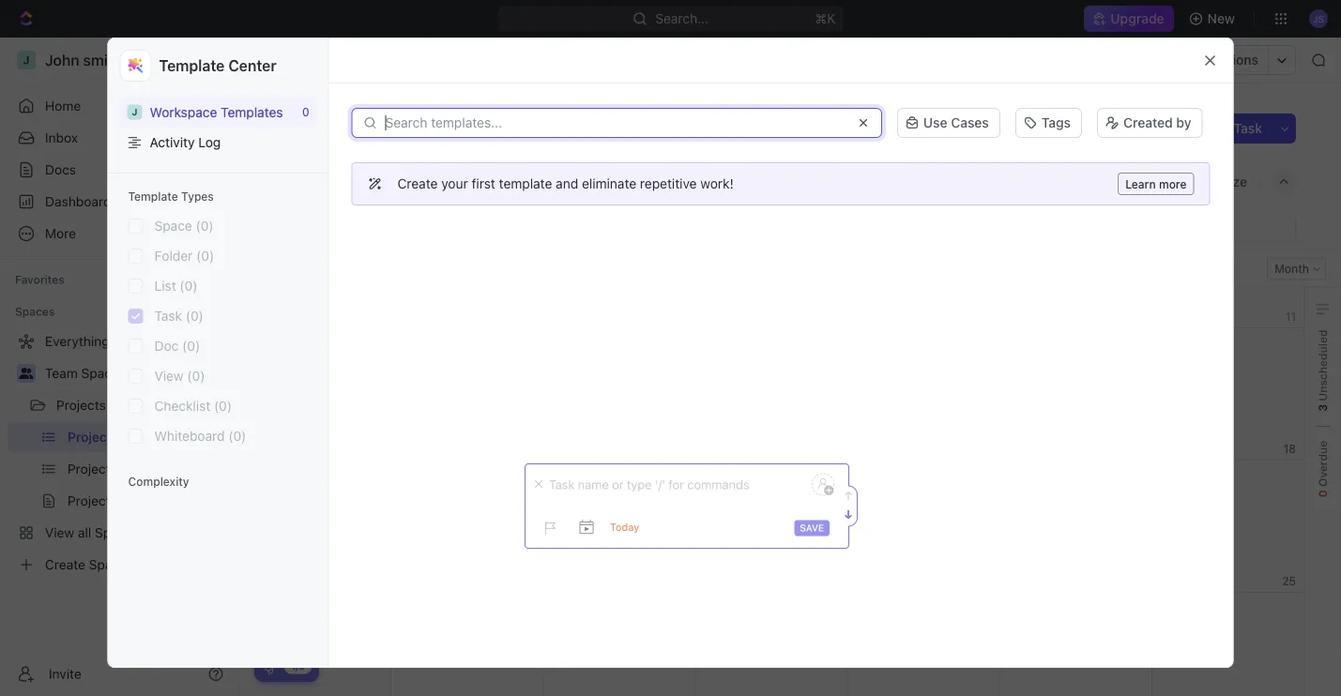 Task type: locate. For each thing, give the bounding box(es) containing it.
overdue
[[1317, 441, 1330, 490]]

tree
[[8, 327, 231, 580]]

doc (0)
[[154, 338, 200, 354]]

1 vertical spatial team
[[45, 366, 78, 381]]

team space right user group image
[[274, 52, 348, 68]]

1 cell from the top
[[1000, 329, 1153, 460]]

cell inside 25 row
[[1000, 461, 1153, 592]]

add task button
[[1195, 114, 1274, 144]]

(0)
[[196, 218, 214, 234], [196, 248, 214, 264], [180, 278, 198, 294], [186, 308, 204, 324], [182, 338, 200, 354], [187, 369, 205, 384], [214, 399, 232, 414], [228, 429, 246, 444]]

3
[[1317, 405, 1330, 412]]

set priority image
[[535, 514, 563, 543]]

1 vertical spatial cell
[[1000, 461, 1153, 592]]

⌘k
[[815, 11, 836, 26]]

activity log
[[150, 135, 221, 150]]

1 horizontal spatial team space
[[274, 52, 348, 68]]

j
[[132, 107, 138, 117]]

log
[[198, 135, 221, 150]]

list down 2 at the left
[[380, 174, 403, 190]]

list down folder
[[154, 278, 176, 294]]

1 vertical spatial team space
[[45, 366, 119, 381]]

calendar
[[438, 174, 493, 190]]

1 horizontal spatial 0
[[1317, 490, 1330, 498]]

create
[[398, 176, 438, 192]]

space down template types
[[154, 218, 192, 234]]

Search templates... text field
[[385, 115, 845, 130]]

0 right templates
[[302, 105, 309, 119]]

18
[[1284, 443, 1296, 456]]

cell inside 18 row
[[1000, 329, 1153, 460]]

(0) down types
[[196, 218, 214, 234]]

1 vertical spatial space
[[154, 218, 192, 234]]

project
[[284, 112, 369, 143]]

new
[[1208, 11, 1235, 26]]

0 horizontal spatial team space link
[[45, 359, 227, 389]]

template
[[159, 57, 225, 75], [128, 190, 178, 203]]

0 horizontal spatial space
[[81, 366, 119, 381]]

list
[[380, 174, 403, 190], [154, 278, 176, 294]]

search button
[[1020, 169, 1093, 195]]

task
[[1234, 121, 1263, 136], [154, 308, 182, 324]]

board link
[[305, 169, 346, 195]]

space right user group image
[[310, 52, 348, 68]]

2 vertical spatial space
[[81, 366, 119, 381]]

list for list
[[380, 174, 403, 190]]

(0) right folder
[[196, 248, 214, 264]]

more
[[1159, 177, 1187, 191]]

0 horizontal spatial team
[[45, 366, 78, 381]]

0 vertical spatial cell
[[1000, 329, 1153, 460]]

space
[[310, 52, 348, 68], [154, 218, 192, 234], [81, 366, 119, 381]]

1 vertical spatial list
[[154, 278, 176, 294]]

Task na﻿me or type '/' for commands field
[[535, 477, 803, 494]]

team
[[274, 52, 307, 68], [45, 366, 78, 381]]

1 horizontal spatial list
[[380, 174, 403, 190]]

gantt
[[596, 174, 631, 190]]

task (0)
[[154, 308, 204, 324]]

hide
[[1119, 174, 1148, 190]]

board
[[309, 174, 346, 190]]

team inside tree
[[45, 366, 78, 381]]

(0) for space (0)
[[196, 218, 214, 234]]

1 row from the top
[[239, 196, 1305, 329]]

docs
[[45, 162, 76, 177]]

tree inside sidebar navigation
[[8, 327, 231, 580]]

checklist
[[154, 399, 210, 414]]

18 row
[[239, 329, 1305, 461]]

0 vertical spatial task
[[1234, 121, 1263, 136]]

0 horizontal spatial task
[[154, 308, 182, 324]]

2
[[374, 112, 390, 143]]

0 vertical spatial 0
[[302, 105, 309, 119]]

space up projects link
[[81, 366, 119, 381]]

(0) up whiteboard (0)
[[214, 399, 232, 414]]

0 vertical spatial template
[[159, 57, 225, 75]]

(0) right the view
[[187, 369, 205, 384]]

cell
[[1000, 329, 1153, 460], [1000, 461, 1153, 592]]

template for template types
[[128, 190, 178, 203]]

1 horizontal spatial task
[[1234, 121, 1263, 136]]

0 vertical spatial row
[[239, 196, 1305, 329]]

(0) right doc
[[182, 338, 200, 354]]

team right user group icon
[[45, 366, 78, 381]]

view
[[154, 369, 184, 384]]

team space link up templates
[[251, 49, 353, 71]]

row
[[239, 196, 1305, 329], [239, 593, 1305, 697]]

your
[[441, 176, 468, 192]]

work!
[[701, 176, 734, 192]]

1 vertical spatial 0
[[1317, 490, 1330, 498]]

home link
[[8, 91, 231, 121]]

inbox
[[45, 130, 78, 146]]

grid
[[238, 36, 1305, 697]]

0 vertical spatial team space link
[[251, 49, 353, 71]]

2 horizontal spatial space
[[310, 52, 348, 68]]

0 down 3
[[1317, 490, 1330, 498]]

team space up projects
[[45, 366, 119, 381]]

task inside add task button
[[1234, 121, 1263, 136]]

0
[[302, 105, 309, 119], [1317, 490, 1330, 498]]

team space inside tree
[[45, 366, 119, 381]]

template up "workspace"
[[159, 57, 225, 75]]

dashboards link
[[8, 187, 231, 217]]

template down docs link at the top of page
[[128, 190, 178, 203]]

team right user group image
[[274, 52, 307, 68]]

table
[[528, 174, 562, 190]]

sidebar navigation
[[0, 38, 239, 697]]

0 horizontal spatial list
[[154, 278, 176, 294]]

upgrade
[[1111, 11, 1165, 26]]

project 2
[[284, 112, 396, 143]]

team space link
[[251, 49, 353, 71], [45, 359, 227, 389]]

task up doc
[[154, 308, 182, 324]]

repetitive
[[640, 176, 697, 192]]

task right add
[[1234, 121, 1263, 136]]

0 vertical spatial team
[[274, 52, 307, 68]]

(0) right whiteboard
[[228, 429, 246, 444]]

1 horizontal spatial space
[[154, 218, 192, 234]]

search
[[1044, 174, 1087, 190]]

0 vertical spatial list
[[380, 174, 403, 190]]

space (0)
[[154, 218, 214, 234]]

unscheduled
[[1317, 330, 1330, 405]]

1 vertical spatial task
[[154, 308, 182, 324]]

today button
[[610, 521, 640, 535]]

invite
[[49, 667, 81, 682]]

1 vertical spatial row
[[239, 593, 1305, 697]]

tree containing team space
[[8, 327, 231, 580]]

(0) up doc (0)
[[186, 308, 204, 324]]

1 horizontal spatial team
[[274, 52, 307, 68]]

1 vertical spatial team space link
[[45, 359, 227, 389]]

search...
[[655, 11, 709, 26]]

1 vertical spatial template
[[128, 190, 178, 203]]

2 cell from the top
[[1000, 461, 1153, 592]]

and
[[556, 176, 578, 192]]

(0) down folder (0)
[[180, 278, 198, 294]]

team space link up projects link
[[45, 359, 227, 389]]

team space
[[274, 52, 348, 68], [45, 366, 119, 381]]

template
[[499, 176, 552, 192]]

complexity
[[128, 475, 189, 488]]

0 horizontal spatial team space
[[45, 366, 119, 381]]

(0) for list (0)
[[180, 278, 198, 294]]

doc
[[154, 338, 179, 354]]

whiteboard
[[154, 429, 225, 444]]



Task type: describe. For each thing, give the bounding box(es) containing it.
space inside tree
[[81, 366, 119, 381]]

0 vertical spatial team space
[[274, 52, 348, 68]]

save
[[800, 523, 824, 534]]

Search tasks... text field
[[1108, 214, 1296, 242]]

whiteboard (0)
[[154, 429, 246, 444]]

0 vertical spatial space
[[310, 52, 348, 68]]

template center
[[159, 57, 277, 75]]

hide button
[[1097, 169, 1154, 195]]

spaces
[[15, 305, 55, 318]]

activity log button
[[120, 127, 317, 158]]

dashboards
[[45, 194, 118, 209]]

types
[[181, 190, 214, 203]]

(0) for whiteboard (0)
[[228, 429, 246, 444]]

1/5
[[291, 661, 305, 672]]

projects link
[[56, 391, 178, 421]]

templates
[[221, 104, 283, 120]]

inbox link
[[8, 123, 231, 153]]

user group image
[[257, 55, 269, 65]]

customize
[[1182, 174, 1248, 190]]

eliminate
[[582, 176, 637, 192]]

template for template center
[[159, 57, 225, 75]]

automations button
[[1171, 46, 1268, 74]]

(0) for view (0)
[[187, 369, 205, 384]]

(0) for doc (0)
[[182, 338, 200, 354]]

learn more link
[[1118, 173, 1195, 195]]

cell for 25
[[1000, 461, 1153, 592]]

projects
[[56, 398, 106, 413]]

automations
[[1180, 52, 1259, 68]]

home
[[45, 98, 81, 114]]

25 row
[[239, 461, 1305, 593]]

activity
[[150, 135, 195, 150]]

docs link
[[8, 155, 231, 185]]

1 horizontal spatial team space link
[[251, 49, 353, 71]]

(0) for task (0)
[[186, 308, 204, 324]]

first
[[472, 176, 496, 192]]

checklist (0)
[[154, 399, 232, 414]]

create your first template and eliminate repetitive work!
[[398, 176, 734, 192]]

favorites
[[15, 273, 65, 286]]

2 row from the top
[[239, 593, 1305, 697]]

upgrade link
[[1085, 6, 1174, 32]]

add
[[1206, 121, 1231, 136]]

0 horizontal spatial 0
[[302, 105, 309, 119]]

workspace
[[150, 104, 217, 120]]

onboarding checklist button element
[[262, 660, 277, 675]]

customize button
[[1157, 169, 1253, 195]]

user group image
[[19, 368, 33, 379]]

view (0)
[[154, 369, 205, 384]]

set priority element
[[535, 514, 563, 543]]

calendar link
[[434, 169, 493, 195]]

gantt link
[[593, 169, 631, 195]]

favorites button
[[8, 268, 72, 291]]

new button
[[1182, 4, 1247, 34]]

learn
[[1126, 177, 1156, 191]]

(0) for folder (0)
[[196, 248, 214, 264]]

cell for 18
[[1000, 329, 1153, 460]]

25
[[1283, 575, 1296, 588]]

center
[[228, 57, 277, 75]]

table link
[[524, 169, 562, 195]]

list link
[[377, 169, 403, 195]]

list for list (0)
[[154, 278, 176, 294]]

list (0)
[[154, 278, 198, 294]]

today
[[610, 521, 640, 534]]

john smith's workspace, , element
[[127, 104, 142, 119]]

(0) for checklist (0)
[[214, 399, 232, 414]]

grid containing 18
[[238, 36, 1305, 697]]

folder
[[154, 248, 193, 264]]

workspace templates
[[150, 104, 283, 120]]

template types
[[128, 190, 214, 203]]

learn more
[[1126, 177, 1187, 191]]

onboarding checklist button image
[[262, 660, 277, 675]]

add task
[[1206, 121, 1263, 136]]

folder (0)
[[154, 248, 214, 264]]



Task type: vqa. For each thing, say whether or not it's contained in the screenshot.
Complexity
yes



